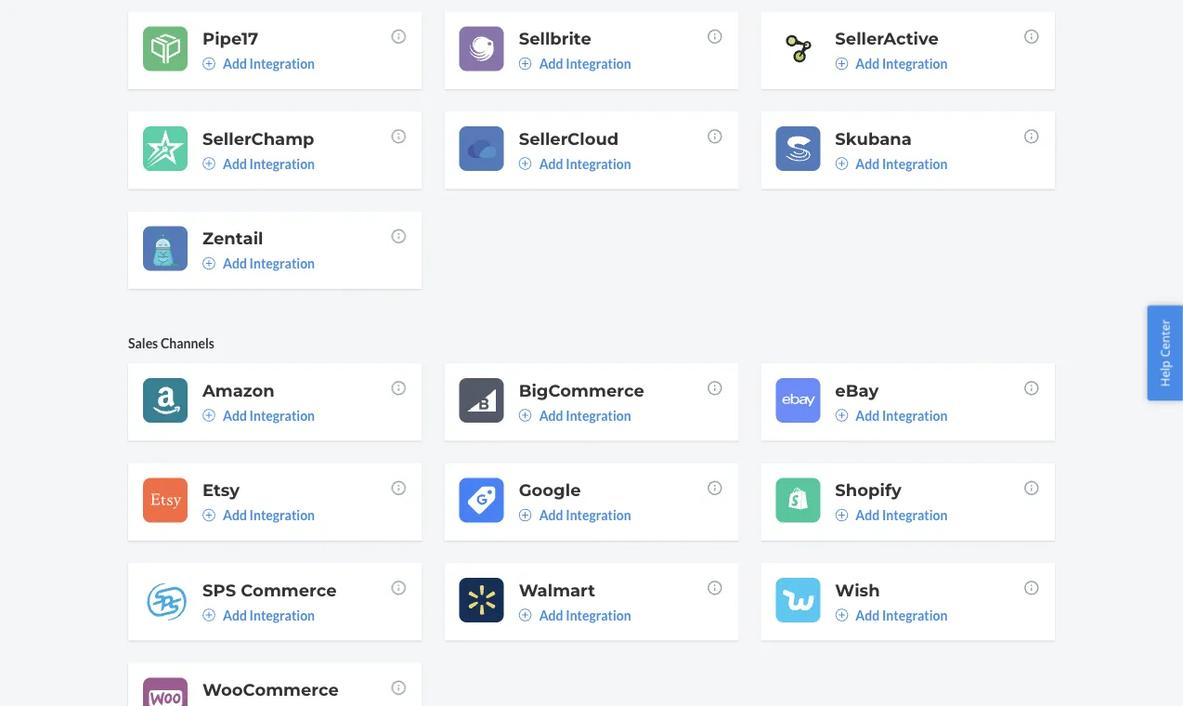Task type: vqa. For each thing, say whether or not it's contained in the screenshot.
'Sellbrite'
yes



Task type: describe. For each thing, give the bounding box(es) containing it.
plus circle image for selleractive
[[835, 57, 848, 70]]

add for sps commerce
[[223, 607, 247, 623]]

add integration link for sellbrite
[[519, 54, 631, 73]]

add for skubana
[[856, 155, 880, 171]]

add for sellerchamp
[[223, 155, 247, 171]]

add for sellercloud
[[539, 155, 563, 171]]

plus circle image for ebay
[[835, 409, 848, 422]]

integration for skubana
[[882, 155, 948, 171]]

integration for ebay
[[882, 407, 948, 423]]

help
[[1157, 360, 1174, 387]]

add integration link for sellercloud
[[519, 154, 631, 173]]

add integration link for skubana
[[835, 154, 948, 173]]

plus circle image for sellerchamp
[[203, 157, 216, 170]]

help center
[[1157, 319, 1174, 387]]

add integration link for zentail
[[203, 254, 315, 273]]

add for amazon
[[223, 407, 247, 423]]

add integration link for shopify
[[835, 506, 948, 524]]

add integration link for walmart
[[519, 606, 631, 624]]

add for ebay
[[856, 407, 880, 423]]

add for walmart
[[539, 607, 563, 623]]

plus circle image for walmart
[[519, 608, 532, 621]]

bigcommerce
[[519, 380, 644, 400]]

add integration link for etsy
[[203, 506, 315, 524]]

add integration for wish
[[856, 607, 948, 623]]

add integration for selleractive
[[856, 56, 948, 71]]

channels
[[161, 335, 215, 351]]

add for selleractive
[[856, 56, 880, 71]]

shopify
[[835, 480, 902, 500]]

plus circle image for zentail
[[203, 257, 216, 270]]

integration for sps commerce
[[250, 607, 315, 623]]

wish
[[835, 580, 880, 600]]

add integration link for bigcommerce
[[519, 406, 631, 424]]

center
[[1157, 319, 1174, 357]]

add integration link for sps commerce
[[203, 606, 315, 624]]

plus circle image for sps commerce
[[203, 608, 216, 621]]

add integration link for sellerchamp
[[203, 154, 315, 173]]

selleractive
[[835, 28, 939, 49]]

commerce
[[241, 580, 337, 600]]

add integration for sellerchamp
[[223, 155, 315, 171]]

integration for sellerchamp
[[250, 155, 315, 171]]

add for bigcommerce
[[539, 407, 563, 423]]

plus circle image for sellbrite
[[519, 57, 532, 70]]

help center button
[[1148, 305, 1184, 401]]

add for etsy
[[223, 507, 247, 523]]

add integration for google
[[539, 507, 631, 523]]

plus circle image for skubana
[[835, 157, 848, 170]]

ebay
[[835, 380, 879, 400]]

woocommerce
[[203, 679, 339, 700]]

sellbrite
[[519, 28, 592, 49]]

add integration for zentail
[[223, 255, 315, 271]]



Task type: locate. For each thing, give the bounding box(es) containing it.
plus circle image down sellerchamp on the top left of the page
[[203, 157, 216, 170]]

add down ebay
[[856, 407, 880, 423]]

zentail
[[203, 228, 263, 248]]

integration for google
[[566, 507, 631, 523]]

add integration link for selleractive
[[835, 54, 948, 73]]

add for wish
[[856, 607, 880, 623]]

plus circle image down 'sps'
[[203, 608, 216, 621]]

sales
[[128, 335, 158, 351]]

google
[[519, 480, 581, 500]]

add down wish
[[856, 607, 880, 623]]

add integration link for wish
[[835, 606, 948, 624]]

add down sellbrite
[[539, 56, 563, 71]]

add for shopify
[[856, 507, 880, 523]]

integration for pipe17
[[250, 56, 315, 71]]

add down shopify
[[856, 507, 880, 523]]

add down sellercloud
[[539, 155, 563, 171]]

add integration down walmart
[[539, 607, 631, 623]]

sellercloud
[[519, 128, 619, 148]]

add integration link down ebay
[[835, 406, 948, 424]]

plus circle image for wish
[[835, 608, 848, 621]]

add integration link down sellercloud
[[519, 154, 631, 173]]

add integration link down sellerchamp on the top left of the page
[[203, 154, 315, 173]]

add integration for sps commerce
[[223, 607, 315, 623]]

skubana
[[835, 128, 912, 148]]

plus circle image down the pipe17
[[203, 57, 216, 70]]

add integration down wish
[[856, 607, 948, 623]]

add integration down sellercloud
[[539, 155, 631, 171]]

add down walmart
[[539, 607, 563, 623]]

integration
[[250, 56, 315, 71], [566, 56, 631, 71], [882, 56, 948, 71], [250, 155, 315, 171], [566, 155, 631, 171], [882, 155, 948, 171], [250, 255, 315, 271], [250, 407, 315, 423], [566, 407, 631, 423], [882, 407, 948, 423], [250, 507, 315, 523], [566, 507, 631, 523], [882, 507, 948, 523], [250, 607, 315, 623], [566, 607, 631, 623], [882, 607, 948, 623]]

add integration link down the pipe17
[[203, 54, 315, 73]]

add integration for sellercloud
[[539, 155, 631, 171]]

walmart
[[519, 580, 595, 600]]

plus circle image
[[203, 57, 216, 70], [519, 57, 532, 70], [835, 57, 848, 70], [519, 157, 532, 170], [835, 157, 848, 170], [203, 257, 216, 270], [519, 409, 532, 422], [835, 409, 848, 422], [203, 508, 216, 521], [519, 508, 532, 521]]

add integration for amazon
[[223, 407, 315, 423]]

integration for bigcommerce
[[566, 407, 631, 423]]

add integration link for ebay
[[835, 406, 948, 424]]

pipe17
[[203, 28, 258, 49]]

add down sellerchamp on the top left of the page
[[223, 155, 247, 171]]

integration for selleractive
[[882, 56, 948, 71]]

add down etsy at the left of page
[[223, 507, 247, 523]]

add integration link down wish
[[835, 606, 948, 624]]

add down selleractive
[[856, 56, 880, 71]]

add integration down sellerchamp on the top left of the page
[[223, 155, 315, 171]]

plus circle image for sellercloud
[[519, 157, 532, 170]]

integration for wish
[[882, 607, 948, 623]]

add integration down etsy at the left of page
[[223, 507, 315, 523]]

sps
[[203, 580, 236, 600]]

add down google at the left of page
[[539, 507, 563, 523]]

add integration link down "zentail"
[[203, 254, 315, 273]]

add integration link for google
[[519, 506, 631, 524]]

add integration down shopify
[[856, 507, 948, 523]]

add integration down bigcommerce
[[539, 407, 631, 423]]

plus circle image for amazon
[[203, 409, 216, 422]]

add integration link down selleractive
[[835, 54, 948, 73]]

add integration link down shopify
[[835, 506, 948, 524]]

add integration for shopify
[[856, 507, 948, 523]]

add for sellbrite
[[539, 56, 563, 71]]

add integration link down bigcommerce
[[519, 406, 631, 424]]

plus circle image down wish
[[835, 608, 848, 621]]

add for pipe17
[[223, 56, 247, 71]]

add integration link down google at the left of page
[[519, 506, 631, 524]]

add integration link down etsy at the left of page
[[203, 506, 315, 524]]

amazon
[[203, 380, 275, 400]]

add integration for ebay
[[856, 407, 948, 423]]

add for zentail
[[223, 255, 247, 271]]

add for google
[[539, 507, 563, 523]]

integration for sellercloud
[[566, 155, 631, 171]]

add integration down "skubana"
[[856, 155, 948, 171]]

plus circle image down "skubana"
[[835, 157, 848, 170]]

add integration down sellbrite
[[539, 56, 631, 71]]

plus circle image down google at the left of page
[[519, 508, 532, 521]]

plus circle image
[[203, 157, 216, 170], [203, 409, 216, 422], [835, 508, 848, 521], [203, 608, 216, 621], [519, 608, 532, 621], [835, 608, 848, 621]]

add integration down sps commerce
[[223, 607, 315, 623]]

add down bigcommerce
[[539, 407, 563, 423]]

add integration for sellbrite
[[539, 56, 631, 71]]

add integration for etsy
[[223, 507, 315, 523]]

add integration link for amazon
[[203, 406, 315, 424]]

add integration down selleractive
[[856, 56, 948, 71]]

add integration down ebay
[[856, 407, 948, 423]]

plus circle image down sellercloud
[[519, 157, 532, 170]]

add down 'sps'
[[223, 607, 247, 623]]

plus circle image for bigcommerce
[[519, 409, 532, 422]]

add integration down "zentail"
[[223, 255, 315, 271]]

add integration link down sellbrite
[[519, 54, 631, 73]]

plus circle image down shopify
[[835, 508, 848, 521]]

plus circle image down bigcommerce
[[519, 409, 532, 422]]

add integration link for pipe17
[[203, 54, 315, 73]]

sps commerce
[[203, 580, 337, 600]]

add integration
[[223, 56, 315, 71], [539, 56, 631, 71], [856, 56, 948, 71], [223, 155, 315, 171], [539, 155, 631, 171], [856, 155, 948, 171], [223, 255, 315, 271], [223, 407, 315, 423], [539, 407, 631, 423], [856, 407, 948, 423], [223, 507, 315, 523], [539, 507, 631, 523], [856, 507, 948, 523], [223, 607, 315, 623], [539, 607, 631, 623], [856, 607, 948, 623]]

add integration down google at the left of page
[[539, 507, 631, 523]]

integration for walmart
[[566, 607, 631, 623]]

add down amazon
[[223, 407, 247, 423]]

plus circle image down selleractive
[[835, 57, 848, 70]]

sellerchamp
[[203, 128, 314, 148]]

add down "zentail"
[[223, 255, 247, 271]]

add integration link
[[203, 54, 315, 73], [519, 54, 631, 73], [835, 54, 948, 73], [203, 154, 315, 173], [519, 154, 631, 173], [835, 154, 948, 173], [203, 254, 315, 273], [203, 406, 315, 424], [519, 406, 631, 424], [835, 406, 948, 424], [203, 506, 315, 524], [519, 506, 631, 524], [835, 506, 948, 524], [203, 606, 315, 624], [519, 606, 631, 624], [835, 606, 948, 624]]

integration for etsy
[[250, 507, 315, 523]]

plus circle image for etsy
[[203, 508, 216, 521]]

add integration for skubana
[[856, 155, 948, 171]]

add integration down the pipe17
[[223, 56, 315, 71]]

add integration for pipe17
[[223, 56, 315, 71]]

plus circle image down amazon
[[203, 409, 216, 422]]

plus circle image down walmart
[[519, 608, 532, 621]]

plus circle image for pipe17
[[203, 57, 216, 70]]

plus circle image down sellbrite
[[519, 57, 532, 70]]

integration for amazon
[[250, 407, 315, 423]]

plus circle image down ebay
[[835, 409, 848, 422]]

add
[[223, 56, 247, 71], [539, 56, 563, 71], [856, 56, 880, 71], [223, 155, 247, 171], [539, 155, 563, 171], [856, 155, 880, 171], [223, 255, 247, 271], [223, 407, 247, 423], [539, 407, 563, 423], [856, 407, 880, 423], [223, 507, 247, 523], [539, 507, 563, 523], [856, 507, 880, 523], [223, 607, 247, 623], [539, 607, 563, 623], [856, 607, 880, 623]]

add integration link down amazon
[[203, 406, 315, 424]]

add integration for walmart
[[539, 607, 631, 623]]

plus circle image down etsy at the left of page
[[203, 508, 216, 521]]

plus circle image for shopify
[[835, 508, 848, 521]]

add integration link down "skubana"
[[835, 154, 948, 173]]

sales channels
[[128, 335, 215, 351]]

plus circle image down "zentail"
[[203, 257, 216, 270]]

plus circle image for google
[[519, 508, 532, 521]]

integration for sellbrite
[[566, 56, 631, 71]]

add integration down amazon
[[223, 407, 315, 423]]

add integration link down walmart
[[519, 606, 631, 624]]

add down the pipe17
[[223, 56, 247, 71]]

integration for shopify
[[882, 507, 948, 523]]

etsy
[[203, 480, 240, 500]]

integration for zentail
[[250, 255, 315, 271]]

add integration link down sps commerce
[[203, 606, 315, 624]]

add integration for bigcommerce
[[539, 407, 631, 423]]

add down "skubana"
[[856, 155, 880, 171]]



